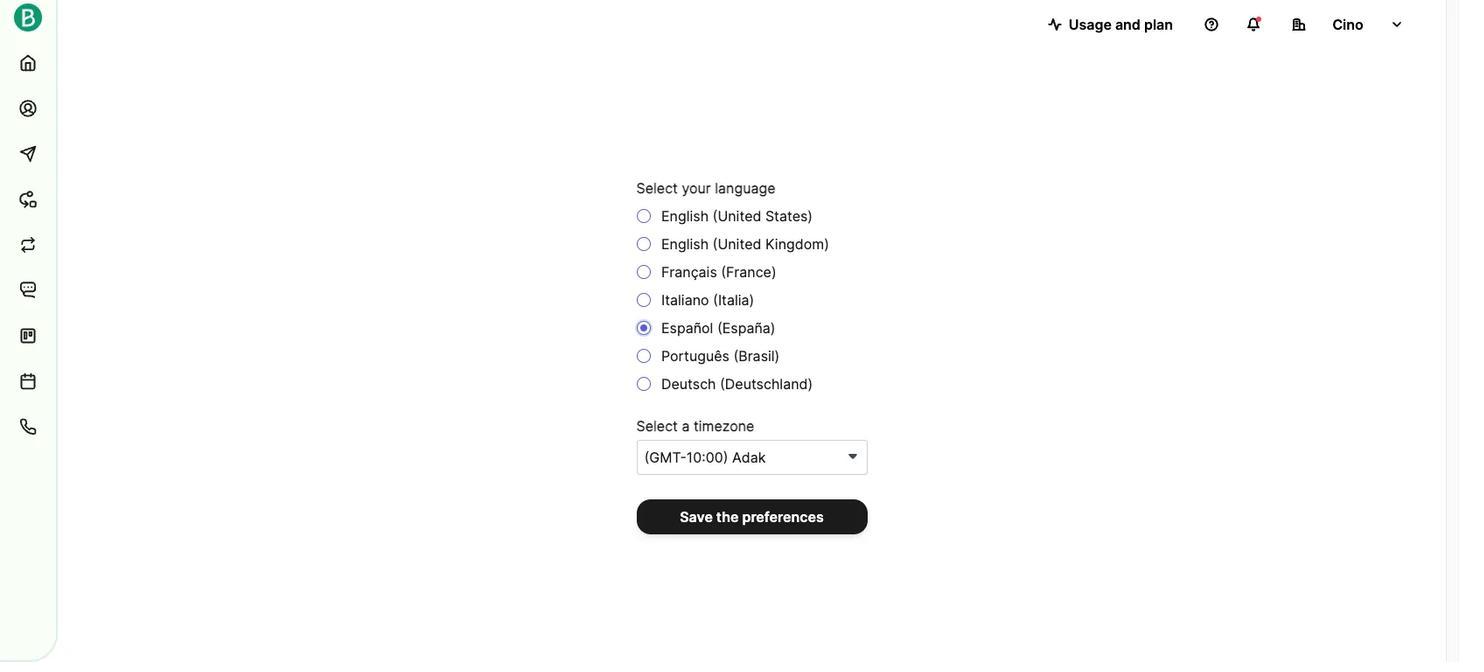 Task type: vqa. For each thing, say whether or not it's contained in the screenshot.
for
no



Task type: describe. For each thing, give the bounding box(es) containing it.
español (españa)
[[658, 319, 776, 337]]

italiano (italia)
[[658, 291, 755, 309]]

language
[[715, 179, 776, 196]]

timezone
[[694, 417, 755, 435]]

italiano
[[662, 291, 709, 309]]

plan
[[1145, 16, 1174, 33]]

cino
[[1333, 16, 1364, 33]]

kingdom)
[[766, 235, 830, 253]]

select for select your language
[[637, 179, 678, 196]]

save the preferences
[[680, 508, 824, 526]]

english (united kingdom)
[[658, 235, 830, 253]]

a
[[682, 417, 690, 435]]

save
[[680, 508, 713, 526]]

english (united states)
[[658, 207, 813, 225]]

english for english (united kingdom)
[[662, 235, 709, 253]]

usage and plan
[[1069, 16, 1174, 33]]

(españa)
[[718, 319, 776, 337]]

select for select a timezone
[[637, 417, 678, 435]]

français (france)
[[658, 263, 777, 281]]

deutsch (deutschland)
[[658, 375, 813, 393]]

states)
[[766, 207, 813, 225]]

usage
[[1069, 16, 1112, 33]]



Task type: locate. For each thing, give the bounding box(es) containing it.
preferences
[[743, 508, 824, 526]]

(deutschland)
[[720, 375, 813, 393]]

español
[[662, 319, 714, 337]]

deutsch
[[662, 375, 716, 393]]

2 select from the top
[[637, 417, 678, 435]]

select left the a
[[637, 417, 678, 435]]

0 vertical spatial select
[[637, 179, 678, 196]]

2 (united from the top
[[713, 235, 762, 253]]

select a timezone
[[637, 417, 755, 435]]

(united for kingdom)
[[713, 235, 762, 253]]

english up français
[[662, 235, 709, 253]]

select
[[637, 179, 678, 196], [637, 417, 678, 435]]

2 english from the top
[[662, 235, 709, 253]]

1 select from the top
[[637, 179, 678, 196]]

english down your
[[662, 207, 709, 225]]

(brasil)
[[734, 347, 780, 365]]

save the preferences button
[[637, 499, 868, 534]]

(france)
[[721, 263, 777, 281]]

(italia)
[[713, 291, 755, 309]]

english
[[662, 207, 709, 225], [662, 235, 709, 253]]

1 vertical spatial (united
[[713, 235, 762, 253]]

(united
[[713, 207, 762, 225], [713, 235, 762, 253]]

(united down english (united states)
[[713, 235, 762, 253]]

1 vertical spatial select
[[637, 417, 678, 435]]

português
[[662, 347, 730, 365]]

português (brasil)
[[658, 347, 780, 365]]

and
[[1116, 16, 1141, 33]]

(united up english (united kingdom)
[[713, 207, 762, 225]]

usage and plan button
[[1034, 7, 1188, 42]]

1 vertical spatial english
[[662, 235, 709, 253]]

cino button
[[1279, 7, 1419, 42]]

1 english from the top
[[662, 207, 709, 225]]

(united for states)
[[713, 207, 762, 225]]

0 vertical spatial english
[[662, 207, 709, 225]]

the
[[717, 508, 739, 526]]

your
[[682, 179, 711, 196]]

english for english (united states)
[[662, 207, 709, 225]]

0 vertical spatial (united
[[713, 207, 762, 225]]

français
[[662, 263, 717, 281]]

select your language
[[637, 179, 776, 196]]

1 (united from the top
[[713, 207, 762, 225]]

select left your
[[637, 179, 678, 196]]



